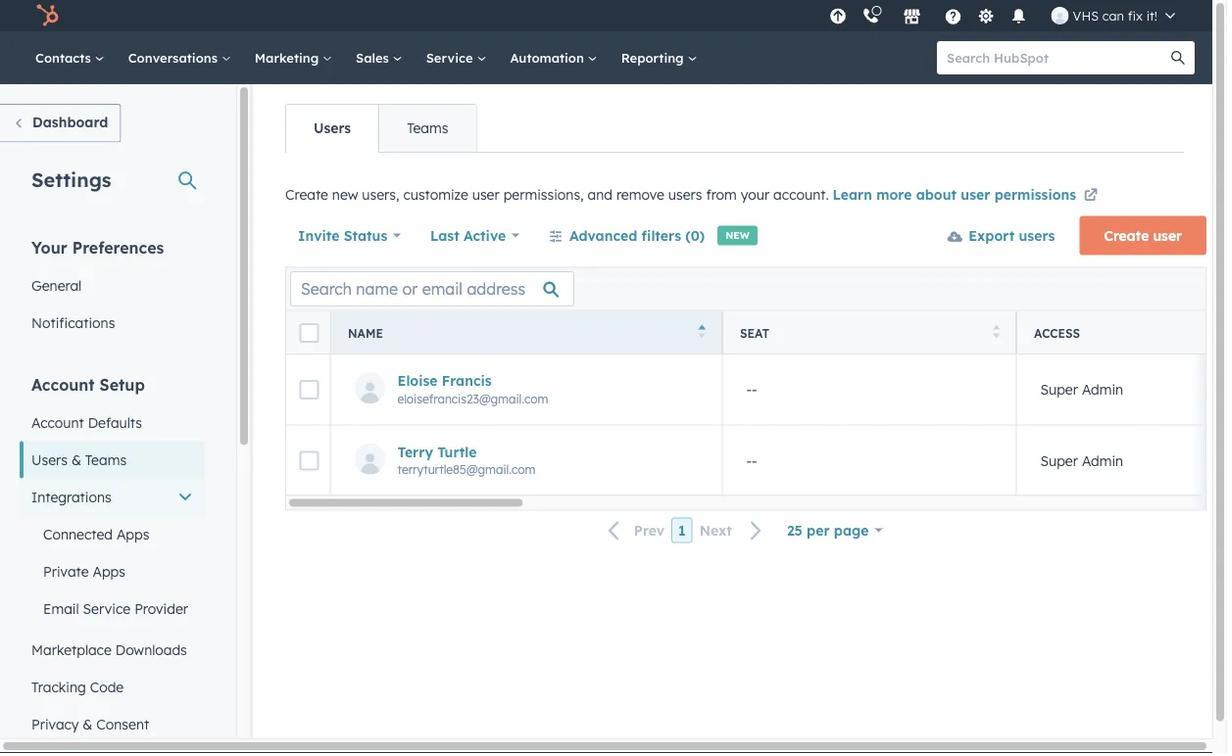 Task type: vqa. For each thing, say whether or not it's contained in the screenshot.
All for All companies
no



Task type: describe. For each thing, give the bounding box(es) containing it.
dashboard
[[32, 114, 108, 131]]

settings
[[31, 167, 111, 192]]

vhs
[[1073, 7, 1099, 24]]

advanced filters (0)
[[570, 227, 705, 244]]

seat
[[740, 325, 770, 340]]

vhs can fix it! button
[[1040, 0, 1187, 31]]

advanced filters (0) button
[[536, 216, 718, 255]]

(0)
[[686, 227, 705, 244]]

upgrade link
[[826, 5, 851, 26]]

& for privacy
[[83, 716, 93, 733]]

marketplace downloads link
[[20, 632, 205, 669]]

account.
[[774, 186, 829, 203]]

notifications
[[31, 314, 115, 331]]

tracking
[[31, 679, 86, 696]]

notifications image
[[1010, 9, 1028, 26]]

last
[[430, 227, 460, 244]]

integrations
[[31, 489, 111, 506]]

calling icon button
[[854, 3, 888, 29]]

it!
[[1147, 7, 1158, 24]]

privacy
[[31, 716, 79, 733]]

private apps link
[[20, 553, 205, 591]]

pagination navigation
[[597, 518, 774, 544]]

25
[[787, 522, 803, 539]]

account for account setup
[[31, 375, 95, 395]]

can
[[1103, 7, 1125, 24]]

automation link
[[498, 31, 610, 84]]

create user button
[[1080, 216, 1207, 255]]

conversations link
[[116, 31, 243, 84]]

status
[[344, 227, 388, 244]]

terry turtle link
[[398, 443, 702, 460]]

francis
[[442, 372, 492, 389]]

code
[[90, 679, 124, 696]]

remove
[[617, 186, 665, 203]]

eloise francis image
[[1052, 7, 1069, 25]]

marketplace downloads
[[31, 642, 187, 659]]

super for francis
[[1041, 381, 1078, 398]]

defaults
[[88, 414, 142, 431]]

name
[[348, 325, 383, 340]]

export users
[[969, 227, 1055, 244]]

super admin for eloise francis
[[1041, 381, 1124, 398]]

vhs can fix it! menu
[[824, 0, 1189, 31]]

notifications link
[[20, 304, 205, 342]]

email service provider link
[[20, 591, 205, 628]]

dashboard link
[[0, 104, 121, 143]]

create for create user
[[1104, 227, 1149, 244]]

reporting link
[[610, 31, 709, 84]]

settings link
[[974, 5, 999, 26]]

ascending sort. press to sort descending. element
[[699, 325, 706, 341]]

marketplaces button
[[892, 0, 933, 31]]

about
[[916, 186, 957, 203]]

& for users
[[71, 451, 81, 469]]

sales link
[[344, 31, 414, 84]]

new
[[726, 229, 750, 242]]

next
[[700, 522, 732, 539]]

page
[[834, 522, 869, 539]]

account setup element
[[20, 374, 205, 754]]

search image
[[1172, 51, 1185, 65]]

account defaults
[[31, 414, 142, 431]]

provider
[[134, 600, 188, 618]]

Search name or email address search field
[[290, 272, 575, 307]]

users,
[[362, 186, 399, 203]]

your
[[741, 186, 770, 203]]

terry turtle terryturtle85@gmail.com
[[398, 443, 536, 477]]

your preferences
[[31, 238, 164, 257]]

1
[[679, 522, 686, 539]]

private apps
[[43, 563, 126, 580]]

your preferences element
[[20, 237, 205, 342]]

super admin for terry turtle
[[1041, 452, 1124, 469]]

-- for terry turtle
[[747, 452, 757, 469]]

hubspot link
[[24, 4, 74, 27]]

setup
[[100, 375, 145, 395]]

users link
[[286, 105, 379, 152]]

email
[[43, 600, 79, 618]]

25 per page button
[[774, 511, 895, 550]]

eloise francis eloisefrancis23@gmail.com
[[398, 372, 549, 406]]

create for create new users, customize user permissions, and remove users from your account.
[[285, 186, 328, 203]]

user inside button
[[1153, 227, 1182, 244]]

connected
[[43, 526, 113, 543]]

learn more about user permissions
[[833, 186, 1081, 203]]

1 button
[[672, 518, 693, 544]]

0 horizontal spatial user
[[472, 186, 500, 203]]

more
[[877, 186, 912, 203]]



Task type: locate. For each thing, give the bounding box(es) containing it.
teams down account defaults link
[[85, 451, 127, 469]]

service inside account setup element
[[83, 600, 131, 618]]

your
[[31, 238, 67, 257]]

navigation
[[285, 104, 477, 153]]

link opens in a new window image
[[1084, 185, 1098, 208]]

1 horizontal spatial &
[[83, 716, 93, 733]]

active
[[464, 227, 506, 244]]

link opens in a new window image
[[1084, 190, 1098, 203]]

Search HubSpot search field
[[937, 41, 1177, 75]]

-- for eloise francis
[[747, 381, 757, 398]]

downloads
[[115, 642, 187, 659]]

users
[[668, 186, 702, 203], [1019, 227, 1055, 244]]

1 vertical spatial super
[[1041, 452, 1078, 469]]

0 vertical spatial super admin
[[1041, 381, 1124, 398]]

0 horizontal spatial users
[[31, 451, 68, 469]]

invite status button
[[297, 216, 402, 255]]

admin
[[1082, 381, 1124, 398], [1082, 452, 1124, 469]]

0 vertical spatial service
[[426, 50, 477, 66]]

0 vertical spatial super
[[1041, 381, 1078, 398]]

teams inside account setup element
[[85, 451, 127, 469]]

0 horizontal spatial &
[[71, 451, 81, 469]]

consent
[[96, 716, 149, 733]]

new
[[332, 186, 358, 203]]

25 per page
[[787, 522, 869, 539]]

permissions
[[995, 186, 1077, 203]]

1 vertical spatial account
[[31, 414, 84, 431]]

eloisefrancis23@gmail.com
[[398, 391, 549, 406]]

calling icon image
[[862, 8, 880, 25]]

0 vertical spatial admin
[[1082, 381, 1124, 398]]

filters
[[642, 227, 681, 244]]

users inside users link
[[314, 120, 351, 137]]

general link
[[20, 267, 205, 304]]

reporting
[[621, 50, 688, 66]]

0 vertical spatial --
[[747, 381, 757, 398]]

service link
[[414, 31, 498, 84]]

permissions,
[[504, 186, 584, 203]]

users inside 'button'
[[1019, 227, 1055, 244]]

press to sort. image
[[993, 325, 1000, 338]]

users & teams link
[[20, 442, 205, 479]]

& right "privacy" at the left of page
[[83, 716, 93, 733]]

2 super admin from the top
[[1041, 452, 1124, 469]]

2 account from the top
[[31, 414, 84, 431]]

integrations button
[[20, 479, 205, 516]]

0 horizontal spatial users
[[668, 186, 702, 203]]

1 vertical spatial super admin
[[1041, 452, 1124, 469]]

1 vertical spatial --
[[747, 452, 757, 469]]

service right sales link
[[426, 50, 477, 66]]

1 vertical spatial users
[[31, 451, 68, 469]]

1 horizontal spatial user
[[961, 186, 991, 203]]

users for users
[[314, 120, 351, 137]]

1 horizontal spatial teams
[[407, 120, 448, 137]]

admin for eloise francis
[[1082, 381, 1124, 398]]

invite status
[[298, 227, 388, 244]]

1 horizontal spatial service
[[426, 50, 477, 66]]

-- down seat
[[747, 381, 757, 398]]

press to sort. element
[[993, 325, 1000, 341]]

0 vertical spatial users
[[668, 186, 702, 203]]

account up account defaults
[[31, 375, 95, 395]]

vhs can fix it!
[[1073, 7, 1158, 24]]

eloise francis link
[[398, 372, 702, 389]]

customize
[[403, 186, 468, 203]]

super
[[1041, 381, 1078, 398], [1041, 452, 1078, 469]]

0 vertical spatial apps
[[117, 526, 149, 543]]

preferences
[[72, 238, 164, 257]]

privacy & consent link
[[20, 706, 205, 744]]

super admin
[[1041, 381, 1124, 398], [1041, 452, 1124, 469]]

1 horizontal spatial create
[[1104, 227, 1149, 244]]

contacts link
[[24, 31, 116, 84]]

automation
[[510, 50, 588, 66]]

learn
[[833, 186, 872, 203]]

2 admin from the top
[[1082, 452, 1124, 469]]

users up new
[[314, 120, 351, 137]]

tracking code
[[31, 679, 124, 696]]

1 vertical spatial users
[[1019, 227, 1055, 244]]

--
[[747, 381, 757, 398], [747, 452, 757, 469]]

-- up next 'button'
[[747, 452, 757, 469]]

apps down connected apps link
[[93, 563, 126, 580]]

apps down integrations button
[[117, 526, 149, 543]]

apps for connected apps
[[117, 526, 149, 543]]

search button
[[1162, 41, 1195, 75]]

0 horizontal spatial service
[[83, 600, 131, 618]]

1 account from the top
[[31, 375, 95, 395]]

users down the 'permissions'
[[1019, 227, 1055, 244]]

export users button
[[935, 216, 1068, 255]]

create new users, customize user permissions, and remove users from your account.
[[285, 186, 833, 203]]

0 horizontal spatial teams
[[85, 451, 127, 469]]

1 -- from the top
[[747, 381, 757, 398]]

last active button
[[429, 216, 521, 255]]

per
[[807, 522, 830, 539]]

export
[[969, 227, 1015, 244]]

navigation containing users
[[285, 104, 477, 153]]

account inside account defaults link
[[31, 414, 84, 431]]

eloise
[[398, 372, 438, 389]]

users up integrations
[[31, 451, 68, 469]]

marketplaces image
[[904, 9, 921, 26]]

1 vertical spatial teams
[[85, 451, 127, 469]]

0 vertical spatial create
[[285, 186, 328, 203]]

service
[[426, 50, 477, 66], [83, 600, 131, 618]]

marketing
[[255, 50, 323, 66]]

2 super from the top
[[1041, 452, 1078, 469]]

private
[[43, 563, 89, 580]]

super for turtle
[[1041, 452, 1078, 469]]

1 vertical spatial &
[[83, 716, 93, 733]]

account setup
[[31, 375, 145, 395]]

create inside the create user button
[[1104, 227, 1149, 244]]

terry
[[398, 443, 433, 460]]

users for users & teams
[[31, 451, 68, 469]]

0 vertical spatial users
[[314, 120, 351, 137]]

advanced
[[570, 227, 638, 244]]

help image
[[945, 9, 962, 26]]

users & teams
[[31, 451, 127, 469]]

upgrade image
[[829, 8, 847, 26]]

1 horizontal spatial users
[[314, 120, 351, 137]]

ascending sort. press to sort descending. image
[[699, 325, 706, 338]]

& up integrations
[[71, 451, 81, 469]]

0 horizontal spatial create
[[285, 186, 328, 203]]

and
[[588, 186, 613, 203]]

create user
[[1104, 227, 1182, 244]]

account up users & teams
[[31, 414, 84, 431]]

tracking code link
[[20, 669, 205, 706]]

prev
[[634, 522, 665, 539]]

1 horizontal spatial users
[[1019, 227, 1055, 244]]

settings image
[[978, 8, 995, 26]]

turtle
[[437, 443, 477, 460]]

account defaults link
[[20, 404, 205, 442]]

learn more about user permissions link
[[833, 185, 1101, 208]]

1 super admin from the top
[[1041, 381, 1124, 398]]

admin for terry turtle
[[1082, 452, 1124, 469]]

apps for private apps
[[93, 563, 126, 580]]

service down private apps link at the left of page
[[83, 600, 131, 618]]

1 vertical spatial apps
[[93, 563, 126, 580]]

0 vertical spatial &
[[71, 451, 81, 469]]

teams link
[[379, 105, 476, 152]]

connected apps link
[[20, 516, 205, 553]]

users inside 'users & teams' link
[[31, 451, 68, 469]]

next button
[[693, 518, 774, 544]]

0 vertical spatial teams
[[407, 120, 448, 137]]

0 vertical spatial account
[[31, 375, 95, 395]]

2 horizontal spatial user
[[1153, 227, 1182, 244]]

access
[[1034, 325, 1081, 340]]

terryturtle85@gmail.com
[[398, 462, 536, 477]]

account
[[31, 375, 95, 395], [31, 414, 84, 431]]

2 -- from the top
[[747, 452, 757, 469]]

hubspot image
[[35, 4, 59, 27]]

1 vertical spatial admin
[[1082, 452, 1124, 469]]

teams up customize
[[407, 120, 448, 137]]

marketplace
[[31, 642, 112, 659]]

1 vertical spatial create
[[1104, 227, 1149, 244]]

sales
[[356, 50, 393, 66]]

1 vertical spatial service
[[83, 600, 131, 618]]

1 super from the top
[[1041, 381, 1078, 398]]

last active
[[430, 227, 506, 244]]

1 admin from the top
[[1082, 381, 1124, 398]]

apps
[[117, 526, 149, 543], [93, 563, 126, 580]]

fix
[[1128, 7, 1143, 24]]

email service provider
[[43, 600, 188, 618]]

help button
[[937, 0, 970, 31]]

account for account defaults
[[31, 414, 84, 431]]

general
[[31, 277, 82, 294]]

teams inside navigation
[[407, 120, 448, 137]]

users left from
[[668, 186, 702, 203]]



